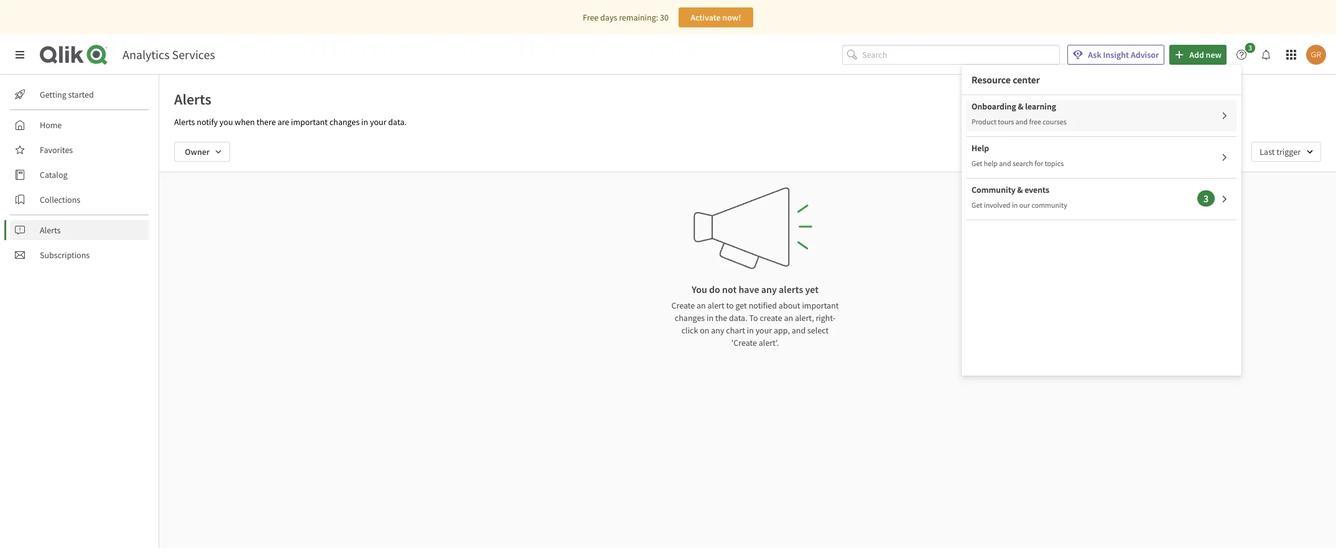 Task type: vqa. For each thing, say whether or not it's contained in the screenshot.
top changes
yes



Task type: locate. For each thing, give the bounding box(es) containing it.
navigation pane element
[[0, 80, 159, 270]]

new
[[1207, 49, 1222, 60]]

important right are
[[291, 116, 328, 128]]

& inside community & events get involved in our community
[[1018, 184, 1023, 195]]

& left learning
[[1018, 101, 1024, 112]]

alerts left notify
[[174, 116, 195, 128]]

Last trigger field
[[1252, 142, 1322, 162]]

2 horizontal spatial and
[[1016, 117, 1028, 126]]

help
[[984, 159, 998, 168]]

changes up click
[[675, 312, 705, 324]]

notify
[[197, 116, 218, 128]]

free
[[583, 12, 599, 23]]

last
[[1260, 146, 1276, 157]]

2 get from the top
[[972, 200, 983, 210]]

get inside community & events get involved in our community
[[972, 200, 983, 210]]

data.
[[388, 116, 407, 128], [729, 312, 748, 324]]

collections
[[40, 194, 80, 205]]

important inside you do not have any alerts yet create an alert to get notified about important changes in the data. to create an alert, right- click on any chart in your app, and select 'create alert'.
[[802, 300, 839, 311]]

now!
[[723, 12, 742, 23]]

to
[[727, 300, 734, 311]]

subscriptions link
[[10, 245, 149, 265]]

0 vertical spatial changes
[[330, 116, 360, 128]]

center
[[1013, 73, 1040, 86]]

0 vertical spatial data.
[[388, 116, 407, 128]]

advisor
[[1131, 49, 1160, 60]]

to
[[750, 312, 758, 324]]

0 vertical spatial get
[[972, 159, 983, 168]]

community
[[1032, 200, 1068, 210]]

0 vertical spatial &
[[1018, 101, 1024, 112]]

& inside onboarding & learning product tours and free courses
[[1018, 101, 1024, 112]]

any
[[762, 283, 777, 296], [712, 325, 725, 336]]

activate
[[691, 12, 721, 23]]

changes right are
[[330, 116, 360, 128]]

events
[[1025, 184, 1050, 195]]

getting
[[40, 89, 66, 100]]

1 horizontal spatial your
[[756, 325, 772, 336]]

alert'.
[[759, 337, 779, 349]]

0 horizontal spatial and
[[792, 325, 806, 336]]

1 horizontal spatial and
[[1000, 159, 1012, 168]]

get left involved
[[972, 200, 983, 210]]

alert
[[708, 300, 725, 311]]

favorites
[[40, 144, 73, 156]]

an down about
[[784, 312, 794, 324]]

get inside "help get help and search for topics"
[[972, 159, 983, 168]]

'create
[[732, 337, 757, 349]]

you
[[220, 116, 233, 128]]

are
[[278, 116, 289, 128]]

your inside you do not have any alerts yet create an alert to get notified about important changes in the data. to create an alert, right- click on any chart in your app, and select 'create alert'.
[[756, 325, 772, 336]]

changes
[[330, 116, 360, 128], [675, 312, 705, 324]]

alerts inside alerts link
[[40, 225, 61, 236]]

and left free
[[1016, 117, 1028, 126]]

& up our
[[1018, 184, 1023, 195]]

alerts up subscriptions
[[40, 225, 61, 236]]

activate now!
[[691, 12, 742, 23]]

create
[[672, 300, 695, 311]]

get
[[972, 159, 983, 168], [972, 200, 983, 210]]

2 vertical spatial alerts
[[40, 225, 61, 236]]

& for community
[[1018, 184, 1023, 195]]

1 vertical spatial changes
[[675, 312, 705, 324]]

add new
[[1190, 49, 1222, 60]]

learning
[[1026, 101, 1057, 112]]

onboarding
[[972, 101, 1017, 112]]

in
[[361, 116, 368, 128], [1013, 200, 1018, 210], [707, 312, 714, 324], [747, 325, 754, 336]]

your
[[370, 116, 387, 128], [756, 325, 772, 336]]

important
[[291, 116, 328, 128], [802, 300, 839, 311]]

and right "help"
[[1000, 159, 1012, 168]]

collections link
[[10, 190, 149, 210]]

1 vertical spatial get
[[972, 200, 983, 210]]

our
[[1020, 200, 1031, 210]]

2 vertical spatial and
[[792, 325, 806, 336]]

1 vertical spatial an
[[784, 312, 794, 324]]

0 vertical spatial any
[[762, 283, 777, 296]]

select
[[808, 325, 829, 336]]

an left "alert"
[[697, 300, 706, 311]]

yet
[[806, 283, 819, 296]]

product
[[972, 117, 997, 126]]

1 horizontal spatial an
[[784, 312, 794, 324]]

1 vertical spatial any
[[712, 325, 725, 336]]

any down the at the bottom of page
[[712, 325, 725, 336]]

for
[[1035, 159, 1044, 168]]

on
[[700, 325, 710, 336]]

get
[[736, 300, 747, 311]]

1 vertical spatial your
[[756, 325, 772, 336]]

1 vertical spatial &
[[1018, 184, 1023, 195]]

analytics services
[[123, 47, 215, 62]]

1 vertical spatial alerts
[[174, 116, 195, 128]]

ask
[[1089, 49, 1102, 60]]

0 vertical spatial and
[[1016, 117, 1028, 126]]

alerts up notify
[[174, 90, 211, 109]]

chart
[[726, 325, 746, 336]]

get left "help"
[[972, 159, 983, 168]]

1 vertical spatial and
[[1000, 159, 1012, 168]]

1 horizontal spatial changes
[[675, 312, 705, 324]]

an
[[697, 300, 706, 311], [784, 312, 794, 324]]

involved
[[984, 200, 1011, 210]]

alerts link
[[10, 220, 149, 240]]

analytics services element
[[123, 47, 215, 62]]

started
[[68, 89, 94, 100]]

0 horizontal spatial an
[[697, 300, 706, 311]]

and
[[1016, 117, 1028, 126], [1000, 159, 1012, 168], [792, 325, 806, 336]]

tours
[[998, 117, 1015, 126]]

owner button
[[174, 142, 230, 162]]

free
[[1030, 117, 1042, 126]]

when
[[235, 116, 255, 128]]

1 vertical spatial data.
[[729, 312, 748, 324]]

important up 'right-'
[[802, 300, 839, 311]]

and down 'alert,'
[[792, 325, 806, 336]]

0 vertical spatial your
[[370, 116, 387, 128]]

1 horizontal spatial any
[[762, 283, 777, 296]]

0 horizontal spatial changes
[[330, 116, 360, 128]]

about
[[779, 300, 801, 311]]

insight
[[1104, 49, 1130, 60]]

1 horizontal spatial important
[[802, 300, 839, 311]]

0 vertical spatial an
[[697, 300, 706, 311]]

any up notified at the bottom of page
[[762, 283, 777, 296]]

help get help and search for topics
[[972, 143, 1064, 168]]

alerts
[[174, 90, 211, 109], [174, 116, 195, 128], [40, 225, 61, 236]]

community & events get involved in our community
[[972, 184, 1068, 210]]

alerts notify you when there are important changes in your data.
[[174, 116, 407, 128]]

there
[[257, 116, 276, 128]]

1 vertical spatial important
[[802, 300, 839, 311]]

alert,
[[795, 312, 814, 324]]

1 get from the top
[[972, 159, 983, 168]]

home link
[[10, 115, 149, 135]]

not
[[723, 283, 737, 296]]

0 horizontal spatial important
[[291, 116, 328, 128]]

free days remaining: 30
[[583, 12, 669, 23]]

1 horizontal spatial data.
[[729, 312, 748, 324]]



Task type: describe. For each thing, give the bounding box(es) containing it.
greg robinson image
[[1307, 45, 1327, 65]]

last trigger
[[1260, 146, 1301, 157]]

data. inside you do not have any alerts yet create an alert to get notified about important changes in the data. to create an alert, right- click on any chart in your app, and select 'create alert'.
[[729, 312, 748, 324]]

catalog
[[40, 169, 68, 180]]

30
[[660, 12, 669, 23]]

do
[[710, 283, 721, 296]]

0 horizontal spatial data.
[[388, 116, 407, 128]]

and inside "help get help and search for topics"
[[1000, 159, 1012, 168]]

owner
[[185, 146, 210, 157]]

resource
[[972, 73, 1011, 86]]

0 vertical spatial important
[[291, 116, 328, 128]]

days
[[601, 12, 618, 23]]

services
[[172, 47, 215, 62]]

catalog link
[[10, 165, 149, 185]]

getting started
[[40, 89, 94, 100]]

0 horizontal spatial any
[[712, 325, 725, 336]]

have
[[739, 283, 760, 296]]

courses
[[1043, 117, 1067, 126]]

in inside community & events get involved in our community
[[1013, 200, 1018, 210]]

the
[[716, 312, 728, 324]]

you do not have any alerts yet create an alert to get notified about important changes in the data. to create an alert, right- click on any chart in your app, and select 'create alert'.
[[672, 283, 839, 349]]

you
[[692, 283, 708, 296]]

help
[[972, 143, 990, 154]]

click
[[682, 325, 699, 336]]

ask insight advisor button
[[1068, 45, 1165, 65]]

close sidebar menu image
[[15, 50, 25, 60]]

add new button
[[1170, 45, 1227, 65]]

and inside onboarding & learning product tours and free courses
[[1016, 117, 1028, 126]]

& for onboarding
[[1018, 101, 1024, 112]]

filters region
[[159, 132, 1337, 172]]

0 horizontal spatial your
[[370, 116, 387, 128]]

trigger
[[1277, 146, 1301, 157]]

onboarding & learning product tours and free courses
[[972, 101, 1067, 126]]

analytics
[[123, 47, 170, 62]]

getting started link
[[10, 85, 149, 105]]

community
[[972, 184, 1016, 195]]

and inside you do not have any alerts yet create an alert to get notified about important changes in the data. to create an alert, right- click on any chart in your app, and select 'create alert'.
[[792, 325, 806, 336]]

subscriptions
[[40, 250, 90, 261]]

3
[[1249, 43, 1253, 52]]

app,
[[774, 325, 790, 336]]

search
[[1013, 159, 1034, 168]]

notified
[[749, 300, 777, 311]]

right-
[[816, 312, 836, 324]]

activate now! link
[[679, 7, 754, 27]]

Search text field
[[863, 45, 1061, 65]]

ask insight advisor
[[1089, 49, 1160, 60]]

topics
[[1045, 159, 1064, 168]]

resource center
[[972, 73, 1040, 86]]

changes inside you do not have any alerts yet create an alert to get notified about important changes in the data. to create an alert, right- click on any chart in your app, and select 'create alert'.
[[675, 312, 705, 324]]

3 button
[[1232, 43, 1260, 65]]

alerts
[[779, 283, 804, 296]]

favorites link
[[10, 140, 149, 160]]

add
[[1190, 49, 1205, 60]]

searchbar element
[[843, 45, 1061, 65]]

create
[[760, 312, 783, 324]]

remaining:
[[619, 12, 659, 23]]

home
[[40, 119, 62, 131]]

0 vertical spatial alerts
[[174, 90, 211, 109]]



